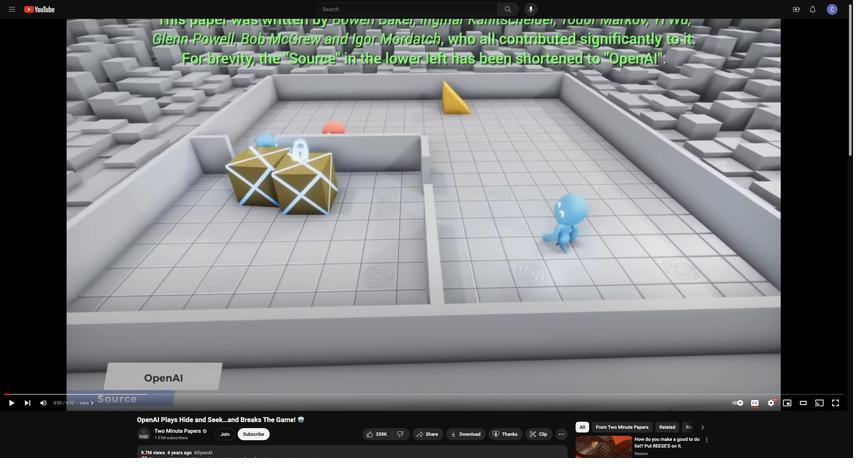 Task type: locate. For each thing, give the bounding box(es) containing it.
0 horizontal spatial do
[[646, 437, 651, 443]]

two minute papers link
[[155, 428, 202, 436]]

avatar image image
[[827, 4, 838, 15]]

1 horizontal spatial minute
[[618, 425, 633, 431]]

Download text field
[[460, 432, 481, 438]]

plays
[[161, 417, 178, 425]]

two
[[608, 425, 617, 431], [155, 429, 165, 435]]

join button
[[215, 429, 235, 441]]

make
[[661, 437, 673, 443]]

Share text field
[[426, 432, 438, 438]]

it.
[[678, 444, 683, 450]]

tab list inside the openai plays hide and seek…and breaks the game! 🤖 main content
[[576, 420, 732, 436]]

papers down 'hide' at the left
[[184, 429, 201, 435]]

None search field
[[305, 3, 520, 16]]

reeses
[[635, 452, 648, 457]]

related
[[660, 425, 676, 431]]

two up 1.51m
[[155, 429, 165, 435]]

1 horizontal spatial do
[[695, 437, 700, 443]]

1.51m
[[155, 436, 166, 441]]

two right from
[[608, 425, 617, 431]]

thanks
[[502, 432, 518, 438]]

359k
[[376, 432, 387, 438]]

minute inside tab list
[[618, 425, 633, 431]]

0 horizontal spatial minute
[[166, 429, 183, 435]]

minute up subscribers
[[166, 429, 183, 435]]

do right to
[[695, 437, 700, 443]]

years
[[171, 451, 183, 456]]

papers
[[634, 425, 649, 431], [184, 429, 201, 435]]

from two minute papers
[[596, 425, 649, 431]]

openai plays hide and seek…and breaks the game! 🤖
[[137, 417, 305, 425]]

0:03
[[54, 401, 62, 406]]

subscribe
[[243, 432, 264, 438]]

•
[[77, 401, 78, 406]]

papers up how
[[634, 425, 649, 431]]

clip button
[[526, 429, 553, 441]]

1.51m subscribers
[[155, 436, 188, 441]]

seek slider slider
[[4, 391, 844, 397]]

minute right from
[[618, 425, 633, 431]]

do
[[646, 437, 651, 443], [695, 437, 700, 443]]

how
[[635, 437, 645, 443]]

Search text field
[[323, 5, 496, 14]]

two minute papers
[[155, 429, 201, 435]]

tab list
[[576, 420, 732, 436]]

download button
[[446, 429, 486, 441]]

good
[[678, 437, 688, 443]]

tab list containing all
[[576, 420, 732, 436]]

reese's
[[653, 444, 671, 450]]

download
[[460, 432, 481, 438]]

minute inside two minute papers link
[[166, 429, 183, 435]]

minute
[[618, 425, 633, 431], [166, 429, 183, 435]]

2 do from the left
[[695, 437, 700, 443]]

Join text field
[[221, 432, 230, 438]]

share button
[[413, 429, 444, 441]]

youtube video player element
[[0, 10, 848, 412]]

do up put
[[646, 437, 651, 443]]



Task type: describe. For each thing, give the bounding box(es) containing it.
#openai link
[[194, 450, 213, 457]]

all
[[580, 425, 585, 431]]

hide
[[179, 417, 193, 425]]

game!
[[276, 417, 296, 425]]

0 horizontal spatial two
[[155, 429, 165, 435]]

autoplay is on image
[[732, 401, 744, 406]]

Subscribe text field
[[243, 432, 264, 438]]

list?
[[635, 444, 644, 450]]

how do you make a good to do list? put reese's on it. reeses
[[635, 437, 700, 457]]

seek…and
[[208, 417, 239, 425]]

recently uploaded
[[686, 425, 725, 431]]

a
[[674, 437, 676, 443]]

recently
[[686, 425, 705, 431]]

openai plays hide and seek…and breaks the game! 🤖 main content
[[0, 10, 848, 459]]

join
[[221, 432, 230, 438]]

reeses link
[[635, 452, 649, 458]]

intro
[[80, 401, 89, 406]]

#openai
[[194, 451, 213, 456]]

9.7m views
[[141, 451, 165, 456]]

on
[[672, 444, 677, 450]]

put
[[645, 444, 652, 450]]

1.51 million subscribers element
[[155, 436, 206, 442]]

ago
[[184, 451, 192, 456]]

subscribers
[[167, 436, 188, 441]]

the
[[263, 417, 275, 425]]

you
[[652, 437, 660, 443]]

1 horizontal spatial papers
[[634, 425, 649, 431]]

6:02
[[66, 401, 74, 406]]

4
[[167, 451, 170, 456]]

intro element
[[80, 396, 89, 412]]

9.7m
[[141, 451, 152, 456]]

views
[[153, 451, 165, 456]]

1 horizontal spatial two
[[608, 425, 617, 431]]

to
[[689, 437, 694, 443]]

359k button
[[360, 425, 393, 446]]

and
[[195, 417, 206, 425]]

thanks button
[[489, 429, 523, 441]]

1 do from the left
[[646, 437, 651, 443]]

share
[[426, 432, 438, 438]]

from
[[596, 425, 607, 431]]

uploaded
[[706, 425, 725, 431]]

subscribe button
[[238, 429, 270, 441]]

• intro
[[77, 401, 89, 406]]

🤖
[[298, 417, 305, 425]]

breaks
[[241, 417, 262, 425]]

4 years ago
[[167, 451, 192, 456]]

clip
[[540, 432, 548, 438]]

/
[[63, 401, 65, 406]]

openai
[[137, 417, 159, 425]]

0:03 / 6:02
[[54, 401, 74, 406]]

0 horizontal spatial papers
[[184, 429, 201, 435]]



Task type: vqa. For each thing, say whether or not it's contained in the screenshot.
Verse)
no



